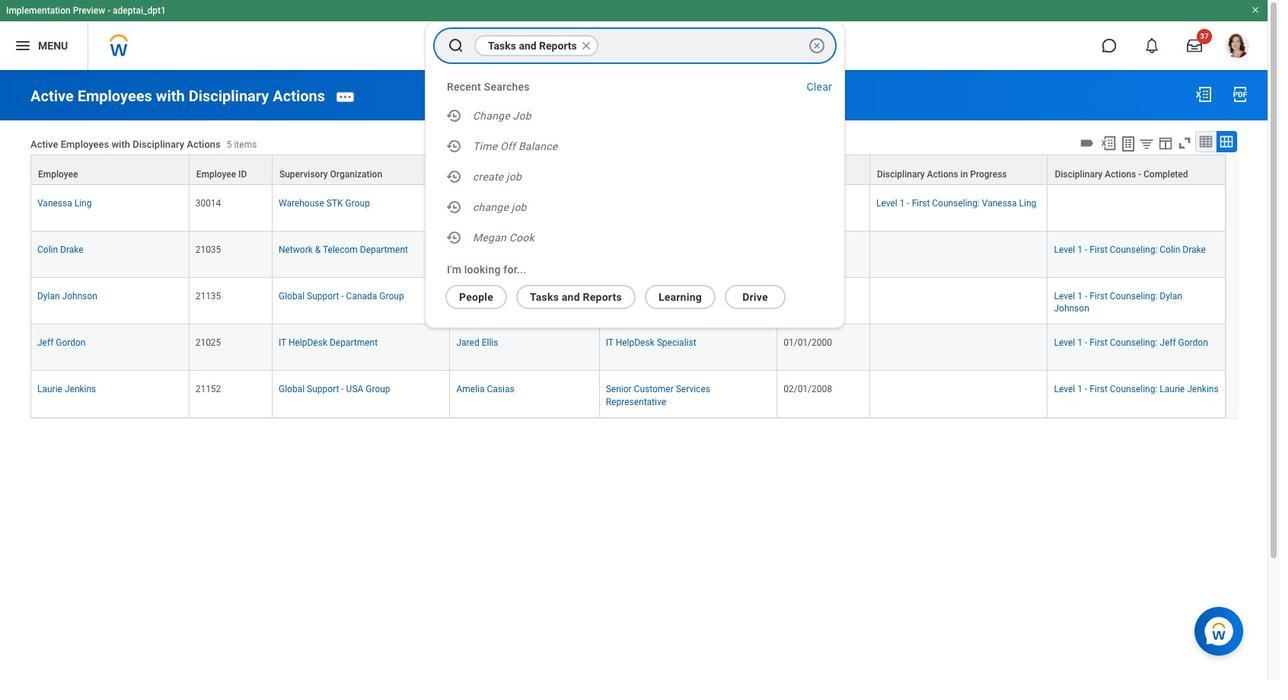 Task type: locate. For each thing, give the bounding box(es) containing it.
menu button
[[0, 21, 88, 70]]

1 jenkins from the left
[[65, 384, 96, 395]]

2 dylan from the left
[[1160, 291, 1183, 302]]

first up level 1 - first counseling: dylan johnson link
[[1090, 244, 1108, 255]]

2 global from the top
[[279, 384, 305, 395]]

first
[[912, 198, 930, 208], [1090, 244, 1108, 255], [1090, 291, 1108, 302], [1090, 338, 1108, 348], [1090, 384, 1108, 395]]

4 time image from the top
[[445, 198, 464, 216]]

worker's
[[457, 169, 492, 180]]

01/01/2000
[[784, 291, 832, 302], [784, 338, 832, 348]]

jeff
[[37, 338, 54, 348], [1160, 338, 1176, 348]]

disciplinary actions - completed button
[[1048, 155, 1225, 184]]

tasks right dubois
[[530, 291, 559, 303]]

1 vertical spatial tasks
[[530, 291, 559, 303]]

level 1 - first counseling: laurie jenkins
[[1054, 384, 1219, 395]]

time image left "change"
[[445, 198, 464, 216]]

jeff inside jeff gordon link
[[37, 338, 54, 348]]

cell
[[600, 185, 778, 231], [1048, 185, 1226, 231], [600, 231, 778, 278], [870, 231, 1048, 278], [870, 278, 1048, 325], [870, 325, 1048, 371], [870, 371, 1048, 418]]

fullscreen image
[[1176, 135, 1193, 151]]

i'm
[[447, 263, 462, 276]]

global support - usa group link
[[279, 381, 390, 395]]

first down disciplinary actions in progress
[[912, 198, 930, 208]]

0 vertical spatial tasks
[[488, 40, 516, 52]]

employee for employee
[[38, 169, 78, 180]]

1 vertical spatial employees
[[61, 139, 109, 150]]

colin
[[37, 244, 58, 255], [1160, 244, 1181, 255]]

notifications large image
[[1145, 38, 1160, 53]]

disciplinary up 5
[[189, 87, 269, 105]]

3 row from the top
[[30, 231, 1226, 278]]

1 vertical spatial and
[[562, 291, 580, 303]]

0 horizontal spatial representative
[[606, 396, 666, 407]]

employee id button
[[189, 155, 272, 184]]

preview
[[73, 5, 105, 16]]

column header
[[600, 154, 778, 185]]

johnson up "level 1 - first counseling: jeff gordon" link
[[1054, 303, 1090, 314]]

1 vertical spatial johnson
[[1054, 303, 1090, 314]]

employee
[[38, 169, 78, 180], [196, 169, 236, 180]]

5 time image from the top
[[445, 228, 464, 247]]

first for level 1 - first counseling: laurie jenkins
[[1090, 384, 1108, 395]]

0 horizontal spatial it
[[279, 338, 286, 348]]

time
[[473, 140, 498, 152]]

- right preview
[[107, 5, 110, 16]]

4 row from the top
[[30, 278, 1226, 325]]

expand table image
[[1219, 134, 1234, 149]]

representative down the 'senior' at the bottom of page
[[606, 396, 666, 407]]

tasks and reports
[[488, 40, 577, 52], [530, 291, 622, 303]]

row containing vanessa ling
[[30, 185, 1226, 231]]

senior
[[606, 384, 632, 395]]

1 inside level 1 - first counseling: colin drake link
[[1078, 244, 1083, 255]]

level
[[876, 198, 898, 208], [1054, 244, 1075, 255], [1054, 291, 1075, 302], [1054, 338, 1075, 348], [1054, 384, 1075, 395]]

1 down level 1 - first counseling: jeff gordon
[[1078, 384, 1083, 395]]

it up the 'senior' at the bottom of page
[[606, 338, 614, 348]]

1 vertical spatial export to excel image
[[1100, 135, 1117, 151]]

ashanti singh link
[[456, 195, 513, 208]]

1 horizontal spatial employee
[[196, 169, 236, 180]]

tasks and reports inside i'm looking for... list box
[[530, 291, 622, 303]]

0 vertical spatial customer
[[606, 291, 646, 302]]

1 vertical spatial job
[[512, 201, 527, 213]]

active
[[30, 87, 74, 105], [30, 139, 58, 150]]

0 vertical spatial job
[[506, 171, 522, 183]]

worker's manager button
[[450, 155, 599, 184]]

job
[[506, 171, 522, 183], [512, 201, 527, 213]]

balance
[[518, 140, 558, 152]]

colin up level 1 - first counseling: dylan johnson link
[[1160, 244, 1181, 255]]

1 horizontal spatial laurie
[[1160, 384, 1185, 395]]

laurie jenkins
[[37, 384, 96, 395]]

0 vertical spatial global
[[279, 291, 305, 302]]

none search field containing tasks and reports
[[425, 22, 845, 328]]

1 vertical spatial reports
[[583, 291, 622, 303]]

row containing laurie jenkins
[[30, 371, 1226, 418]]

job
[[513, 110, 531, 122]]

disciplinary down tag icon
[[1055, 169, 1103, 180]]

it up global support - usa group link
[[279, 338, 286, 348]]

0 vertical spatial and
[[519, 40, 537, 52]]

1 horizontal spatial helpdesk
[[616, 338, 655, 348]]

2 helpdesk from the left
[[616, 338, 655, 348]]

first down level 1 - first counseling: dylan johnson
[[1090, 338, 1108, 348]]

2 vertical spatial group
[[366, 384, 390, 395]]

1 01/01/2000 from the top
[[784, 291, 832, 302]]

1 up level 1 - first counseling: dylan johnson link
[[1078, 244, 1083, 255]]

global down it helpdesk department at the left of the page
[[279, 384, 305, 395]]

01/01/2000 right drive
[[784, 291, 832, 302]]

2 time image from the top
[[445, 137, 464, 155]]

0 vertical spatial with
[[156, 87, 185, 105]]

0 horizontal spatial colin
[[37, 244, 58, 255]]

1 vertical spatial with
[[111, 139, 130, 150]]

network
[[279, 244, 313, 255]]

- down disciplinary actions in progress
[[907, 198, 910, 208]]

representative inside senior customer services representative
[[606, 396, 666, 407]]

1 horizontal spatial it
[[606, 338, 614, 348]]

0 horizontal spatial jeff
[[37, 338, 54, 348]]

1 horizontal spatial johnson
[[1054, 303, 1090, 314]]

2 support from the top
[[307, 384, 339, 395]]

- for level 1 - first counseling: jeff gordon
[[1085, 338, 1088, 348]]

employee left id
[[196, 169, 236, 180]]

1 vertical spatial global
[[279, 384, 305, 395]]

bowles
[[478, 244, 508, 255]]

reports
[[539, 40, 577, 52], [583, 291, 622, 303]]

1 active from the top
[[30, 87, 74, 105]]

julie
[[456, 244, 476, 255]]

21135
[[195, 291, 221, 302]]

1 for level 1 - first counseling: jeff gordon
[[1078, 338, 1083, 348]]

1 horizontal spatial gordon
[[1178, 338, 1208, 348]]

employee for employee id
[[196, 169, 236, 180]]

0 horizontal spatial reports
[[539, 40, 577, 52]]

5 row from the top
[[30, 325, 1226, 371]]

0 vertical spatial employees
[[77, 87, 152, 105]]

0 horizontal spatial employee
[[38, 169, 78, 180]]

- inside menu banner
[[107, 5, 110, 16]]

0 vertical spatial reports
[[539, 40, 577, 52]]

1 vertical spatial customer
[[634, 384, 674, 395]]

helpdesk up global support - usa group link
[[289, 338, 327, 348]]

global support - canada group
[[279, 291, 404, 302]]

1
[[900, 198, 905, 208], [1078, 244, 1083, 255], [1078, 291, 1083, 302], [1078, 338, 1083, 348], [1078, 384, 1083, 395]]

first inside level 1 - first counseling: dylan johnson
[[1090, 291, 1108, 302]]

1 jeff from the left
[[37, 338, 54, 348]]

1 inside level 1 - first counseling: dylan johnson
[[1078, 291, 1083, 302]]

gordon up laurie jenkins link
[[56, 338, 86, 348]]

1 horizontal spatial jeff
[[1160, 338, 1176, 348]]

1 inside level 1 - first counseling: laurie jenkins link
[[1078, 384, 1083, 395]]

vanessa up colin drake link
[[37, 198, 72, 208]]

2 01/01/2000 from the top
[[784, 338, 832, 348]]

1 vertical spatial tasks and reports
[[530, 291, 622, 303]]

- left completed at the right top of page
[[1138, 169, 1141, 180]]

active employees with disciplinary actions main content
[[0, 70, 1268, 432]]

jared ellis link
[[456, 334, 498, 348]]

0 horizontal spatial drake
[[60, 244, 83, 255]]

- inside level 1 - first counseling: dylan johnson
[[1085, 291, 1088, 302]]

it for it helpdesk specialist
[[606, 338, 614, 348]]

time image up ashanti
[[445, 168, 464, 186]]

customer service representative
[[606, 291, 740, 302]]

vanessa ling
[[37, 198, 92, 208]]

support left canada
[[307, 291, 339, 302]]

- inside popup button
[[1138, 169, 1141, 180]]

0 horizontal spatial ling
[[74, 198, 92, 208]]

1 time image from the top
[[445, 107, 464, 125]]

employees up employee popup button
[[61, 139, 109, 150]]

singh
[[490, 198, 513, 208]]

1 horizontal spatial and
[[562, 291, 580, 303]]

helpdesk left the specialist
[[616, 338, 655, 348]]

representative left drive
[[680, 291, 740, 302]]

first up "level 1 - first counseling: jeff gordon" link
[[1090, 291, 1108, 302]]

1 horizontal spatial reports
[[583, 291, 622, 303]]

support for usa
[[307, 384, 339, 395]]

1 colin from the left
[[37, 244, 58, 255]]

clear button
[[807, 79, 832, 94]]

2 colin from the left
[[1160, 244, 1181, 255]]

representative
[[680, 291, 740, 302], [606, 396, 666, 407]]

tasks and reports button
[[474, 35, 598, 56]]

dylan up "level 1 - first counseling: jeff gordon" link
[[1160, 291, 1183, 302]]

0 vertical spatial active
[[30, 87, 74, 105]]

- down level 1 - first counseling: jeff gordon
[[1085, 384, 1088, 395]]

dylan up jeff gordon link
[[37, 291, 60, 302]]

time image down recent
[[445, 107, 464, 125]]

tasks up searches
[[488, 40, 516, 52]]

1 horizontal spatial with
[[156, 87, 185, 105]]

1 horizontal spatial vanessa
[[982, 198, 1017, 208]]

department up 'usa'
[[330, 338, 378, 348]]

3 time image from the top
[[445, 168, 464, 186]]

colin inside colin drake link
[[37, 244, 58, 255]]

gordon
[[56, 338, 86, 348], [1178, 338, 1208, 348]]

0 horizontal spatial jenkins
[[65, 384, 96, 395]]

0 vertical spatial department
[[360, 244, 408, 255]]

row containing employee
[[30, 154, 1226, 185]]

export to excel image left export to worksheets icon
[[1100, 135, 1117, 151]]

toolbar
[[1077, 131, 1237, 154]]

it helpdesk specialist link
[[606, 334, 696, 348]]

alain dubois link
[[456, 288, 508, 302]]

0 horizontal spatial with
[[111, 139, 130, 150]]

0 vertical spatial tasks and reports
[[488, 40, 577, 52]]

0 vertical spatial support
[[307, 291, 339, 302]]

group right 'usa'
[[366, 384, 390, 395]]

employees up active employees with disciplinary actions 5 items
[[77, 87, 152, 105]]

with up active employees with disciplinary actions 5 items
[[156, 87, 185, 105]]

0 horizontal spatial laurie
[[37, 384, 62, 395]]

laurie down jeff gordon
[[37, 384, 62, 395]]

0 horizontal spatial export to excel image
[[1100, 135, 1117, 151]]

level 1 - first counseling: colin drake
[[1054, 244, 1206, 255]]

first down level 1 - first counseling: jeff gordon
[[1090, 384, 1108, 395]]

- up level 1 - first counseling: dylan johnson link
[[1085, 244, 1088, 255]]

active up vanessa ling link on the left top of the page
[[30, 139, 58, 150]]

counseling: down in
[[932, 198, 980, 208]]

close environment banner image
[[1251, 5, 1260, 14]]

helpdesk for specialist
[[616, 338, 655, 348]]

1 horizontal spatial colin
[[1160, 244, 1181, 255]]

job for create job
[[506, 171, 522, 183]]

job right "change"
[[512, 201, 527, 213]]

01/01/2000 up 02/01/2008
[[784, 338, 832, 348]]

group right stk
[[345, 198, 370, 208]]

group
[[345, 198, 370, 208], [379, 291, 404, 302], [366, 384, 390, 395]]

1 horizontal spatial drake
[[1183, 244, 1206, 255]]

counseling: for laurie
[[1110, 384, 1158, 395]]

level inside level 1 - first counseling: dylan johnson
[[1054, 291, 1075, 302]]

canada
[[346, 291, 377, 302]]

1 up "level 1 - first counseling: jeff gordon" link
[[1078, 291, 1083, 302]]

vanessa down progress
[[982, 198, 1017, 208]]

1 vertical spatial group
[[379, 291, 404, 302]]

level for level 1 - first counseling: vanessa ling
[[876, 198, 898, 208]]

dubois
[[479, 291, 508, 302]]

create job
[[473, 171, 522, 183]]

5
[[227, 139, 232, 150]]

counseling: down level 1 - first counseling: jeff gordon
[[1110, 384, 1158, 395]]

dylan inside level 1 - first counseling: dylan johnson
[[1160, 291, 1183, 302]]

support left 'usa'
[[307, 384, 339, 395]]

first for level 1 - first counseling: dylan johnson
[[1090, 291, 1108, 302]]

amelia
[[456, 384, 485, 395]]

30014
[[195, 198, 221, 208]]

2 vanessa from the left
[[982, 198, 1017, 208]]

counseling: up level 1 - first counseling: dylan johnson link
[[1110, 244, 1158, 255]]

colin inside level 1 - first counseling: colin drake link
[[1160, 244, 1181, 255]]

x circle image
[[808, 37, 826, 55]]

row
[[30, 154, 1226, 185], [30, 185, 1226, 231], [30, 231, 1226, 278], [30, 278, 1226, 325], [30, 325, 1226, 371], [30, 371, 1226, 418]]

active for active employees with disciplinary actions 5 items
[[30, 139, 58, 150]]

0 horizontal spatial tasks
[[488, 40, 516, 52]]

0 vertical spatial export to excel image
[[1195, 85, 1213, 104]]

1 dylan from the left
[[37, 291, 60, 302]]

0 horizontal spatial johnson
[[62, 291, 97, 302]]

people
[[459, 291, 493, 303]]

1 inside "level 1 - first counseling: jeff gordon" link
[[1078, 338, 1083, 348]]

1 ling from the left
[[74, 198, 92, 208]]

time image left time
[[445, 137, 464, 155]]

employee up vanessa ling link on the left top of the page
[[38, 169, 78, 180]]

1 employee from the left
[[38, 169, 78, 180]]

first for level 1 - first counseling: vanessa ling
[[912, 198, 930, 208]]

time image
[[445, 107, 464, 125], [445, 137, 464, 155], [445, 168, 464, 186], [445, 198, 464, 216], [445, 228, 464, 247]]

with up employee popup button
[[111, 139, 130, 150]]

row containing colin drake
[[30, 231, 1226, 278]]

1 vertical spatial 01/01/2000
[[784, 338, 832, 348]]

time image for megan cook
[[445, 228, 464, 247]]

0 horizontal spatial dylan
[[37, 291, 60, 302]]

1 row from the top
[[30, 154, 1226, 185]]

export to excel image left view printable version (pdf) image
[[1195, 85, 1213, 104]]

1 support from the top
[[307, 291, 339, 302]]

0 horizontal spatial gordon
[[56, 338, 86, 348]]

time image up the i'm
[[445, 228, 464, 247]]

i'm looking for... list box
[[426, 279, 826, 309]]

time image for change job
[[445, 107, 464, 125]]

counseling: down level 1 - first counseling: dylan johnson
[[1110, 338, 1158, 348]]

1 horizontal spatial dylan
[[1160, 291, 1183, 302]]

johnson inside level 1 - first counseling: dylan johnson
[[1054, 303, 1090, 314]]

export to excel image
[[1195, 85, 1213, 104], [1100, 135, 1117, 151]]

laurie down level 1 - first counseling: jeff gordon
[[1160, 384, 1185, 395]]

level 1 - first counseling: laurie jenkins link
[[1054, 381, 1219, 395]]

vanessa
[[37, 198, 72, 208], [982, 198, 1017, 208]]

1 helpdesk from the left
[[289, 338, 327, 348]]

change job
[[473, 110, 531, 122]]

customer right the 'senior' at the bottom of page
[[634, 384, 674, 395]]

active down menu
[[30, 87, 74, 105]]

1 horizontal spatial ling
[[1019, 198, 1037, 208]]

2 it from the left
[[606, 338, 614, 348]]

department
[[360, 244, 408, 255], [330, 338, 378, 348]]

- left 'usa'
[[341, 384, 344, 395]]

- for level 1 - first counseling: vanessa ling
[[907, 198, 910, 208]]

01/01/2000 for customer service representative
[[784, 291, 832, 302]]

job right create at the top left of the page
[[506, 171, 522, 183]]

julie bowles list item
[[456, 241, 532, 255]]

1 horizontal spatial jenkins
[[1187, 384, 1219, 395]]

supervisory organization button
[[273, 155, 450, 184]]

1 vertical spatial support
[[307, 384, 339, 395]]

customer service representative link
[[606, 288, 740, 302]]

employees for active employees with disciplinary actions
[[77, 87, 152, 105]]

colin up the dylan johnson link
[[37, 244, 58, 255]]

specialist
[[657, 338, 696, 348]]

counseling: up "level 1 - first counseling: jeff gordon" link
[[1110, 291, 1158, 302]]

level for level 1 - first counseling: colin drake
[[1054, 244, 1075, 255]]

with
[[156, 87, 185, 105], [111, 139, 130, 150]]

0 horizontal spatial and
[[519, 40, 537, 52]]

1 vertical spatial active
[[30, 139, 58, 150]]

0 horizontal spatial vanessa
[[37, 198, 72, 208]]

megan cook
[[473, 231, 534, 244]]

johnson up jeff gordon link
[[62, 291, 97, 302]]

0 horizontal spatial helpdesk
[[289, 338, 327, 348]]

level 1 - first counseling: vanessa ling
[[876, 198, 1037, 208]]

searches
[[484, 81, 530, 93]]

drive
[[743, 291, 768, 303]]

2 row from the top
[[30, 185, 1226, 231]]

department right telecom
[[360, 244, 408, 255]]

support for canada
[[307, 291, 339, 302]]

2 jenkins from the left
[[1187, 384, 1219, 395]]

it helpdesk specialist
[[606, 338, 696, 348]]

view printable version (pdf) image
[[1231, 85, 1250, 104]]

group right canada
[[379, 291, 404, 302]]

customer left service
[[606, 291, 646, 302]]

1 down disciplinary actions in progress
[[900, 198, 905, 208]]

level 1 - first counseling: jeff gordon link
[[1054, 334, 1208, 348]]

gordon up level 1 - first counseling: laurie jenkins link
[[1178, 338, 1208, 348]]

supervisory organization
[[279, 169, 382, 180]]

2 jeff from the left
[[1160, 338, 1176, 348]]

Search Workday Tasks and Reports search field
[[604, 29, 805, 62]]

None search field
[[425, 22, 845, 328]]

1 inside level 1 - first counseling: vanessa ling link
[[900, 198, 905, 208]]

1 gordon from the left
[[56, 338, 86, 348]]

employee id
[[196, 169, 247, 180]]

01/01/2000 for it helpdesk specialist
[[784, 338, 832, 348]]

1 horizontal spatial representative
[[680, 291, 740, 302]]

and inside i'm looking for... list box
[[562, 291, 580, 303]]

- up "level 1 - first counseling: jeff gordon" link
[[1085, 291, 1088, 302]]

1 vertical spatial representative
[[606, 396, 666, 407]]

- left canada
[[341, 291, 344, 302]]

jeff up level 1 - first counseling: laurie jenkins link
[[1160, 338, 1176, 348]]

global down network
[[279, 291, 305, 302]]

1 it from the left
[[279, 338, 286, 348]]

0 vertical spatial 01/01/2000
[[784, 291, 832, 302]]

1 horizontal spatial tasks
[[530, 291, 559, 303]]

support
[[307, 291, 339, 302], [307, 384, 339, 395]]

2 drake from the left
[[1183, 244, 1206, 255]]

warehouse stk group link
[[279, 195, 370, 208]]

reports inside i'm looking for... list box
[[583, 291, 622, 303]]

2 employee from the left
[[196, 169, 236, 180]]

counseling: inside level 1 - first counseling: dylan johnson
[[1110, 291, 1158, 302]]

customer
[[606, 291, 646, 302], [634, 384, 674, 395]]

manager
[[495, 169, 531, 180]]

6 row from the top
[[30, 371, 1226, 418]]

- down level 1 - first counseling: dylan johnson
[[1085, 338, 1088, 348]]

laurie jenkins link
[[37, 381, 96, 395]]

1 down level 1 - first counseling: dylan johnson
[[1078, 338, 1083, 348]]

time image for change job
[[445, 198, 464, 216]]

1 global from the top
[[279, 291, 305, 302]]

global
[[279, 291, 305, 302], [279, 384, 305, 395]]

employees for active employees with disciplinary actions 5 items
[[61, 139, 109, 150]]

jenkins
[[65, 384, 96, 395], [1187, 384, 1219, 395]]

2 active from the top
[[30, 139, 58, 150]]

&
[[315, 244, 321, 255]]

recent searches list box
[[426, 101, 844, 256]]

jeff up laurie jenkins link
[[37, 338, 54, 348]]



Task type: vqa. For each thing, say whether or not it's contained in the screenshot.
for in the Offer for Job Application: Sergio Clayton ‎- R-00194 Cloud Engineer
no



Task type: describe. For each thing, give the bounding box(es) containing it.
- for implementation preview -   adeptai_dpt1
[[107, 5, 110, 16]]

counseling: for vanessa
[[932, 198, 980, 208]]

implementation preview -   adeptai_dpt1
[[6, 5, 166, 16]]

level 1 - first counseling: dylan johnson
[[1054, 291, 1183, 314]]

1 drake from the left
[[60, 244, 83, 255]]

jeff gordon link
[[37, 334, 86, 348]]

1 for level 1 - first counseling: vanessa ling
[[900, 198, 905, 208]]

37 button
[[1178, 29, 1212, 62]]

reports inside button
[[539, 40, 577, 52]]

customer inside senior customer services representative
[[634, 384, 674, 395]]

row containing dylan johnson
[[30, 278, 1226, 325]]

inbox large image
[[1187, 38, 1202, 53]]

adeptai_dpt1
[[113, 5, 166, 16]]

alain dubois
[[456, 291, 508, 302]]

vanessa ling link
[[37, 195, 92, 208]]

export to worksheets image
[[1119, 135, 1138, 153]]

warehouse
[[279, 198, 324, 208]]

disciplinary actions in progress
[[877, 169, 1007, 180]]

it helpdesk department link
[[279, 334, 378, 348]]

tasks inside button
[[488, 40, 516, 52]]

dylan johnson link
[[37, 288, 97, 302]]

- for global support - canada group
[[341, 291, 344, 302]]

global support - canada group link
[[279, 288, 404, 302]]

search image
[[447, 37, 465, 55]]

group for usa
[[366, 384, 390, 395]]

employee button
[[31, 155, 189, 184]]

level 1 - first counseling: vanessa ling link
[[876, 195, 1037, 208]]

service
[[648, 291, 678, 302]]

job for change job
[[512, 201, 527, 213]]

0 vertical spatial group
[[345, 198, 370, 208]]

1 for level 1 - first counseling: laurie jenkins
[[1078, 384, 1083, 395]]

level for level 1 - first counseling: laurie jenkins
[[1054, 384, 1075, 395]]

active employees with disciplinary actions 5 items
[[30, 139, 257, 150]]

- for level 1 - first counseling: dylan johnson
[[1085, 291, 1088, 302]]

items
[[234, 139, 257, 150]]

helpdesk for department
[[289, 338, 327, 348]]

recent
[[447, 81, 481, 93]]

- for level 1 - first counseling: laurie jenkins
[[1085, 384, 1088, 395]]

warehouse stk group
[[279, 198, 370, 208]]

click to view/edit grid preferences image
[[1157, 135, 1174, 151]]

x small image
[[577, 37, 595, 55]]

julie bowles link
[[456, 241, 508, 255]]

level 1 - first counseling: jeff gordon
[[1054, 338, 1208, 348]]

global for global support - canada group
[[279, 291, 305, 302]]

i'm looking for...
[[447, 263, 526, 276]]

global for global support - usa group
[[279, 384, 305, 395]]

clear
[[807, 81, 832, 93]]

jeff gordon
[[37, 338, 86, 348]]

dylan johnson
[[37, 291, 97, 302]]

21152
[[195, 384, 221, 395]]

table image
[[1199, 134, 1214, 149]]

network & telecom department
[[279, 244, 408, 255]]

colin drake link
[[37, 241, 83, 255]]

with for active employees with disciplinary actions 5 items
[[111, 139, 130, 150]]

off
[[500, 140, 516, 152]]

1 vertical spatial department
[[330, 338, 378, 348]]

worker's manager
[[457, 169, 531, 180]]

and inside button
[[519, 40, 537, 52]]

items selected list
[[456, 241, 532, 255]]

time off balance
[[473, 140, 558, 152]]

1 horizontal spatial export to excel image
[[1195, 85, 1213, 104]]

1 laurie from the left
[[37, 384, 62, 395]]

2 gordon from the left
[[1178, 338, 1208, 348]]

active for active employees with disciplinary actions
[[30, 87, 74, 105]]

casias
[[487, 384, 514, 395]]

global support - usa group
[[279, 384, 390, 395]]

2 laurie from the left
[[1160, 384, 1185, 395]]

id
[[238, 169, 247, 180]]

megan
[[473, 231, 506, 244]]

counseling: for colin
[[1110, 244, 1158, 255]]

- for disciplinary actions - completed
[[1138, 169, 1141, 180]]

counseling: for dylan
[[1110, 291, 1158, 302]]

toolbar inside active employees with disciplinary actions main content
[[1077, 131, 1237, 154]]

counseling: for jeff
[[1110, 338, 1158, 348]]

0 vertical spatial johnson
[[62, 291, 97, 302]]

tag image
[[1079, 135, 1096, 151]]

1 for level 1 - first counseling: colin drake
[[1078, 244, 1083, 255]]

select to filter grid data image
[[1138, 135, 1155, 151]]

with for active employees with disciplinary actions
[[156, 87, 185, 105]]

02/01/2008
[[784, 384, 832, 395]]

supervisory
[[279, 169, 328, 180]]

1 for level 1 - first counseling: dylan johnson
[[1078, 291, 1083, 302]]

level for level 1 - first counseling: jeff gordon
[[1054, 338, 1075, 348]]

it helpdesk department
[[279, 338, 378, 348]]

active employees with disciplinary actions link
[[30, 87, 325, 105]]

37
[[1200, 32, 1209, 40]]

tasks inside i'm looking for... list box
[[530, 291, 559, 303]]

column header inside active employees with disciplinary actions main content
[[600, 154, 778, 185]]

first for level 1 - first counseling: colin drake
[[1090, 244, 1108, 255]]

amelia casias link
[[456, 381, 514, 395]]

disciplinary up level 1 - first counseling: vanessa ling link
[[877, 169, 925, 180]]

telecom
[[323, 244, 358, 255]]

disciplinary actions - completed
[[1055, 169, 1188, 180]]

disciplinary down active employees with disciplinary actions link
[[133, 139, 184, 150]]

2 ling from the left
[[1019, 198, 1037, 208]]

21035
[[195, 244, 221, 255]]

tasks and reports inside button
[[488, 40, 577, 52]]

jeff inside "level 1 - first counseling: jeff gordon" link
[[1160, 338, 1176, 348]]

change
[[473, 110, 510, 122]]

1 vanessa from the left
[[37, 198, 72, 208]]

- for level 1 - first counseling: colin drake
[[1085, 244, 1088, 255]]

group for canada
[[379, 291, 404, 302]]

- for global support - usa group
[[341, 384, 344, 395]]

justify image
[[14, 37, 32, 55]]

level for level 1 - first counseling: dylan johnson
[[1054, 291, 1075, 302]]

looking
[[464, 263, 501, 276]]

senior customer services representative
[[606, 384, 710, 407]]

disciplinary actions in progress button
[[870, 155, 1047, 184]]

ashanti
[[456, 198, 487, 208]]

cook
[[509, 231, 534, 244]]

usa
[[346, 384, 363, 395]]

profile logan mcneil image
[[1225, 34, 1250, 61]]

menu banner
[[0, 0, 1268, 70]]

level 1 - first counseling: colin drake link
[[1054, 241, 1206, 255]]

recent searches
[[447, 81, 530, 93]]

first for level 1 - first counseling: jeff gordon
[[1090, 338, 1108, 348]]

jared
[[456, 338, 479, 348]]

time image for create job
[[445, 168, 464, 186]]

implementation
[[6, 5, 71, 16]]

it for it helpdesk department
[[279, 338, 286, 348]]

0 vertical spatial representative
[[680, 291, 740, 302]]

menu
[[38, 39, 68, 51]]

change job
[[473, 201, 527, 213]]

create
[[473, 171, 504, 183]]

in
[[961, 169, 968, 180]]

completed
[[1144, 169, 1188, 180]]

level 1 - first counseling: dylan johnson link
[[1054, 288, 1183, 314]]

row containing jeff gordon
[[30, 325, 1226, 371]]

change
[[473, 201, 509, 213]]

for...
[[504, 263, 526, 276]]

julie bowles
[[456, 244, 508, 255]]

stk
[[327, 198, 343, 208]]

services
[[676, 384, 710, 395]]

ellis
[[482, 338, 498, 348]]

time image for time off balance
[[445, 137, 464, 155]]

ashanti singh
[[456, 198, 513, 208]]



